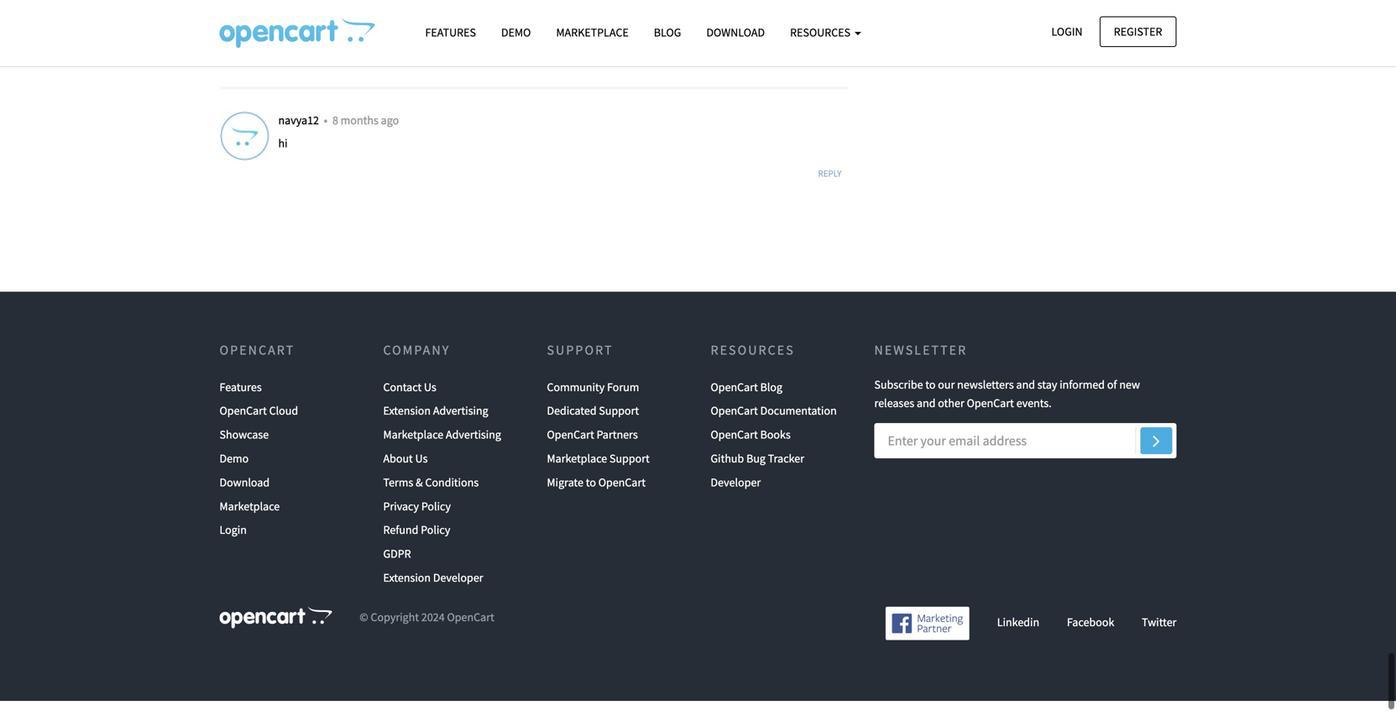 Task type: vqa. For each thing, say whether or not it's contained in the screenshot.
the topmost provide
no



Task type: describe. For each thing, give the bounding box(es) containing it.
marketplace advertising
[[383, 437, 501, 452]]

copyright
[[371, 620, 419, 635]]

8 months ago
[[333, 123, 399, 138]]

opencart books
[[711, 437, 791, 452]]

forum
[[607, 390, 640, 405]]

blog link
[[642, 18, 694, 47]]

download link for demo
[[220, 481, 270, 505]]

1 horizontal spatial marketplace link
[[544, 18, 642, 47]]

opencart for opencart documentation
[[711, 413, 758, 429]]

community forum link
[[547, 385, 640, 409]]

facebook link
[[1068, 625, 1115, 640]]

linkedin
[[998, 625, 1040, 640]]

about
[[383, 461, 413, 476]]

marketplace for the right marketplace link
[[556, 25, 629, 40]]

download link for blog
[[694, 18, 778, 47]]

cloud
[[269, 413, 298, 429]]

extension for extension developer
[[383, 580, 431, 596]]

2024
[[422, 620, 445, 635]]

books
[[761, 437, 791, 452]]

opencart books link
[[711, 433, 791, 457]]

reply
[[818, 178, 842, 190]]

bug
[[747, 461, 766, 476]]

twitter link
[[1142, 625, 1177, 640]]

months
[[341, 123, 379, 138]]

dedicated support link
[[547, 409, 639, 433]]

opencart partners link
[[547, 433, 638, 457]]

advertising for extension advertising
[[433, 413, 489, 429]]

opencart for opencart
[[220, 352, 295, 369]]

reply button
[[811, 175, 850, 192]]

privacy
[[383, 509, 419, 524]]

navya12
[[278, 123, 322, 138]]

conditions
[[425, 485, 479, 500]]

opencart cloud
[[220, 413, 298, 429]]

refund policy link
[[383, 528, 451, 552]]

extension developer link
[[383, 576, 483, 600]]

community forum
[[547, 390, 640, 405]]

migrate to opencart
[[547, 485, 646, 500]]

opencart blog link
[[711, 385, 783, 409]]

newsletter
[[875, 352, 968, 369]]

support for dedicated
[[599, 413, 639, 429]]

terms & conditions
[[383, 485, 479, 500]]

gdpr
[[383, 557, 411, 572]]

extension advertising link
[[383, 409, 489, 433]]

8
[[333, 123, 339, 138]]

twitter
[[1142, 625, 1177, 640]]

privacy policy
[[383, 509, 451, 524]]

0 vertical spatial developer
[[711, 485, 761, 500]]

features for demo
[[425, 25, 476, 40]]

opencart partners
[[547, 437, 638, 452]]

opencart right 2024
[[447, 620, 495, 635]]

opencart documentation
[[711, 413, 837, 429]]

download for blog
[[707, 25, 765, 40]]

new
[[1120, 387, 1141, 402]]

angle right image
[[1153, 441, 1161, 461]]

subscribe to our newsletters and stay informed of new releases and other opencart events.
[[875, 387, 1141, 421]]

dedicated
[[547, 413, 597, 429]]

resources link
[[778, 18, 874, 47]]

0 horizontal spatial marketplace link
[[220, 505, 280, 528]]

dedicated support
[[547, 413, 639, 429]]

opencart blog
[[711, 390, 783, 405]]

extension advertising
[[383, 413, 489, 429]]

extension developer
[[383, 580, 483, 596]]

marketplace for marketplace support
[[547, 461, 607, 476]]

advertising for marketplace advertising
[[446, 437, 501, 452]]

linkedin link
[[998, 625, 1040, 640]]

register link
[[1100, 16, 1177, 47]]

company
[[383, 352, 451, 369]]

gdpr link
[[383, 552, 411, 576]]

contact us
[[383, 390, 437, 405]]

showcase
[[220, 437, 269, 452]]

support for marketplace
[[610, 461, 650, 476]]

releases
[[875, 406, 915, 421]]

refund
[[383, 533, 419, 548]]

github bug tracker
[[711, 461, 805, 476]]

us for about us
[[415, 461, 428, 476]]

Write your comment here... text field
[[278, 0, 850, 27]]

0 vertical spatial support
[[547, 352, 614, 369]]

login for bottom login link
[[220, 533, 247, 548]]

1 horizontal spatial login link
[[1038, 16, 1097, 47]]

marketplace advertising link
[[383, 433, 501, 457]]

opencart documentation link
[[711, 409, 837, 433]]

marketplace for left marketplace link
[[220, 509, 280, 524]]

opencart inside subscribe to our newsletters and stay informed of new releases and other opencart events.
[[967, 406, 1015, 421]]



Task type: locate. For each thing, give the bounding box(es) containing it.
0 horizontal spatial demo
[[220, 461, 249, 476]]

migrate to opencart link
[[547, 481, 646, 505]]

support
[[547, 352, 614, 369], [599, 413, 639, 429], [610, 461, 650, 476]]

features for opencart cloud
[[220, 390, 262, 405]]

opencart for opencart blog
[[711, 390, 758, 405]]

© copyright 2024 opencart
[[360, 620, 495, 635]]

opencart
[[220, 352, 295, 369], [711, 390, 758, 405], [967, 406, 1015, 421], [220, 413, 267, 429], [711, 413, 758, 429], [547, 437, 595, 452], [711, 437, 758, 452], [599, 485, 646, 500], [447, 620, 495, 635]]

1 horizontal spatial features
[[425, 25, 476, 40]]

support up community
[[547, 352, 614, 369]]

1 vertical spatial advertising
[[446, 437, 501, 452]]

features link for demo
[[413, 18, 489, 47]]

marketplace up migrate
[[547, 461, 607, 476]]

and
[[1017, 387, 1036, 402], [917, 406, 936, 421]]

informed
[[1060, 387, 1105, 402]]

privacy policy link
[[383, 505, 451, 528]]

facebook marketing partner image
[[886, 617, 970, 651]]

2 policy from the top
[[421, 533, 451, 548]]

1 policy from the top
[[422, 509, 451, 524]]

0 vertical spatial marketplace link
[[544, 18, 642, 47]]

blog
[[654, 25, 682, 40], [761, 390, 783, 405]]

download link
[[694, 18, 778, 47], [220, 481, 270, 505]]

extension
[[383, 413, 431, 429], [383, 580, 431, 596]]

community
[[547, 390, 605, 405]]

1 vertical spatial blog
[[761, 390, 783, 405]]

0 horizontal spatial blog
[[654, 25, 682, 40]]

1 horizontal spatial features link
[[413, 18, 489, 47]]

ago
[[381, 123, 399, 138]]

developer
[[711, 485, 761, 500], [433, 580, 483, 596]]

to for migrate
[[586, 485, 596, 500]]

opencart for opencart partners
[[547, 437, 595, 452]]

1 vertical spatial extension
[[383, 580, 431, 596]]

1 vertical spatial developer
[[433, 580, 483, 596]]

opencart for opencart books
[[711, 437, 758, 452]]

0 vertical spatial blog
[[654, 25, 682, 40]]

navya12 image
[[220, 121, 270, 171]]

hi
[[278, 146, 288, 161]]

events.
[[1017, 406, 1052, 421]]

opencart - winehub opencart responsive theme (bar, restaurant, club) image
[[220, 18, 375, 48]]

marketplace down showcase link
[[220, 509, 280, 524]]

marketplace
[[556, 25, 629, 40], [383, 437, 444, 452], [547, 461, 607, 476], [220, 509, 280, 524]]

marketplace left blog link
[[556, 25, 629, 40]]

showcase link
[[220, 433, 269, 457]]

0 horizontal spatial demo link
[[220, 457, 249, 481]]

opencart up opencart cloud
[[220, 352, 295, 369]]

opencart up opencart documentation
[[711, 390, 758, 405]]

opencart down marketplace support link
[[599, 485, 646, 500]]

1 vertical spatial resources
[[711, 352, 795, 369]]

&
[[416, 485, 423, 500]]

0 vertical spatial us
[[424, 390, 437, 405]]

marketplace support link
[[547, 457, 650, 481]]

login link
[[1038, 16, 1097, 47], [220, 528, 247, 552]]

1 extension from the top
[[383, 413, 431, 429]]

extension inside extension developer link
[[383, 580, 431, 596]]

advertising down extension advertising link
[[446, 437, 501, 452]]

newsletters
[[958, 387, 1014, 402]]

extension down gdpr link
[[383, 580, 431, 596]]

opencart cloud link
[[220, 409, 298, 433]]

refund policy
[[383, 533, 451, 548]]

to down marketplace support link
[[586, 485, 596, 500]]

demo
[[501, 25, 531, 40], [220, 461, 249, 476]]

1 vertical spatial login
[[220, 533, 247, 548]]

0 vertical spatial login
[[1052, 24, 1083, 39]]

subscribe
[[875, 387, 924, 402]]

policy for privacy policy
[[422, 509, 451, 524]]

Enter your email address text field
[[875, 434, 1177, 469]]

marketplace up the about us
[[383, 437, 444, 452]]

about us link
[[383, 457, 428, 481]]

0 vertical spatial features link
[[413, 18, 489, 47]]

1 vertical spatial to
[[586, 485, 596, 500]]

0 horizontal spatial features
[[220, 390, 262, 405]]

marketplace support
[[547, 461, 650, 476]]

1 vertical spatial and
[[917, 406, 936, 421]]

0 horizontal spatial download
[[220, 485, 270, 500]]

1 vertical spatial login link
[[220, 528, 247, 552]]

1 vertical spatial download
[[220, 485, 270, 500]]

to left our
[[926, 387, 936, 402]]

us up the extension advertising
[[424, 390, 437, 405]]

of
[[1108, 387, 1118, 402]]

0 vertical spatial and
[[1017, 387, 1036, 402]]

1 vertical spatial download link
[[220, 481, 270, 505]]

contact
[[383, 390, 422, 405]]

1 vertical spatial support
[[599, 413, 639, 429]]

1 horizontal spatial blog
[[761, 390, 783, 405]]

us right about
[[415, 461, 428, 476]]

1 horizontal spatial to
[[926, 387, 936, 402]]

support inside marketplace support link
[[610, 461, 650, 476]]

policy inside 'link'
[[422, 509, 451, 524]]

0 horizontal spatial download link
[[220, 481, 270, 505]]

1 vertical spatial features
[[220, 390, 262, 405]]

terms & conditions link
[[383, 481, 479, 505]]

policy
[[422, 509, 451, 524], [421, 533, 451, 548]]

1 vertical spatial features link
[[220, 385, 262, 409]]

1 horizontal spatial login
[[1052, 24, 1083, 39]]

1 vertical spatial policy
[[421, 533, 451, 548]]

partners
[[597, 437, 638, 452]]

1 horizontal spatial download link
[[694, 18, 778, 47]]

0 horizontal spatial login
[[220, 533, 247, 548]]

opencart down newsletters
[[967, 406, 1015, 421]]

download down showcase link
[[220, 485, 270, 500]]

migrate
[[547, 485, 584, 500]]

0 vertical spatial advertising
[[433, 413, 489, 429]]

blog inside opencart blog 'link'
[[761, 390, 783, 405]]

opencart for opencart cloud
[[220, 413, 267, 429]]

our
[[938, 387, 955, 402]]

login for login link to the right
[[1052, 24, 1083, 39]]

download
[[707, 25, 765, 40], [220, 485, 270, 500]]

2 vertical spatial support
[[610, 461, 650, 476]]

0 horizontal spatial features link
[[220, 385, 262, 409]]

documentation
[[761, 413, 837, 429]]

register
[[1114, 24, 1163, 39]]

us
[[424, 390, 437, 405], [415, 461, 428, 476]]

1 horizontal spatial demo
[[501, 25, 531, 40]]

to inside subscribe to our newsletters and stay informed of new releases and other opencart events.
[[926, 387, 936, 402]]

policy down privacy policy 'link'
[[421, 533, 451, 548]]

2 extension from the top
[[383, 580, 431, 596]]

advertising up marketplace advertising
[[433, 413, 489, 429]]

1 horizontal spatial and
[[1017, 387, 1036, 402]]

advertising
[[433, 413, 489, 429], [446, 437, 501, 452]]

download for demo
[[220, 485, 270, 500]]

terms
[[383, 485, 414, 500]]

contact us link
[[383, 385, 437, 409]]

0 vertical spatial extension
[[383, 413, 431, 429]]

developer down github
[[711, 485, 761, 500]]

extension down contact us link
[[383, 413, 431, 429]]

demo link
[[489, 18, 544, 47], [220, 457, 249, 481]]

stay
[[1038, 387, 1058, 402]]

support inside dedicated support link
[[599, 413, 639, 429]]

github
[[711, 461, 744, 476]]

other
[[938, 406, 965, 421]]

login
[[1052, 24, 1083, 39], [220, 533, 247, 548]]

0 vertical spatial features
[[425, 25, 476, 40]]

opencart up showcase
[[220, 413, 267, 429]]

support down partners
[[610, 461, 650, 476]]

developer up 2024
[[433, 580, 483, 596]]

marketplace link
[[544, 18, 642, 47], [220, 505, 280, 528]]

opencart image
[[220, 617, 332, 639]]

support up partners
[[599, 413, 639, 429]]

0 vertical spatial login link
[[1038, 16, 1097, 47]]

facebook
[[1068, 625, 1115, 640]]

download right blog link
[[707, 25, 765, 40]]

login inside login link
[[1052, 24, 1083, 39]]

to for subscribe
[[926, 387, 936, 402]]

1 horizontal spatial download
[[707, 25, 765, 40]]

marketplace for marketplace advertising
[[383, 437, 444, 452]]

features link for opencart cloud
[[220, 385, 262, 409]]

0 vertical spatial download link
[[694, 18, 778, 47]]

1 vertical spatial demo
[[220, 461, 249, 476]]

1 horizontal spatial developer
[[711, 485, 761, 500]]

to
[[926, 387, 936, 402], [586, 485, 596, 500]]

1 horizontal spatial demo link
[[489, 18, 544, 47]]

tracker
[[768, 461, 805, 476]]

0 horizontal spatial developer
[[433, 580, 483, 596]]

github bug tracker link
[[711, 457, 805, 481]]

extension inside extension advertising link
[[383, 413, 431, 429]]

1 vertical spatial demo link
[[220, 457, 249, 481]]

0 horizontal spatial to
[[586, 485, 596, 500]]

extension for extension advertising
[[383, 413, 431, 429]]

and up 'events.'
[[1017, 387, 1036, 402]]

features link
[[413, 18, 489, 47], [220, 385, 262, 409]]

opencart down "dedicated"
[[547, 437, 595, 452]]

resources
[[791, 25, 853, 40], [711, 352, 795, 369]]

0 vertical spatial download
[[707, 25, 765, 40]]

1 vertical spatial marketplace link
[[220, 505, 280, 528]]

0 vertical spatial resources
[[791, 25, 853, 40]]

blog inside blog link
[[654, 25, 682, 40]]

©
[[360, 620, 369, 635]]

0 horizontal spatial login link
[[220, 528, 247, 552]]

0 horizontal spatial and
[[917, 406, 936, 421]]

0 vertical spatial demo link
[[489, 18, 544, 47]]

0 vertical spatial demo
[[501, 25, 531, 40]]

opencart inside 'link'
[[711, 390, 758, 405]]

0 vertical spatial policy
[[422, 509, 451, 524]]

policy for refund policy
[[421, 533, 451, 548]]

policy down terms & conditions link
[[422, 509, 451, 524]]

opencart down opencart blog 'link'
[[711, 413, 758, 429]]

about us
[[383, 461, 428, 476]]

and left the "other"
[[917, 406, 936, 421]]

0 vertical spatial to
[[926, 387, 936, 402]]

us for contact us
[[424, 390, 437, 405]]

developer link
[[711, 481, 761, 505]]

opencart up github
[[711, 437, 758, 452]]

1 vertical spatial us
[[415, 461, 428, 476]]



